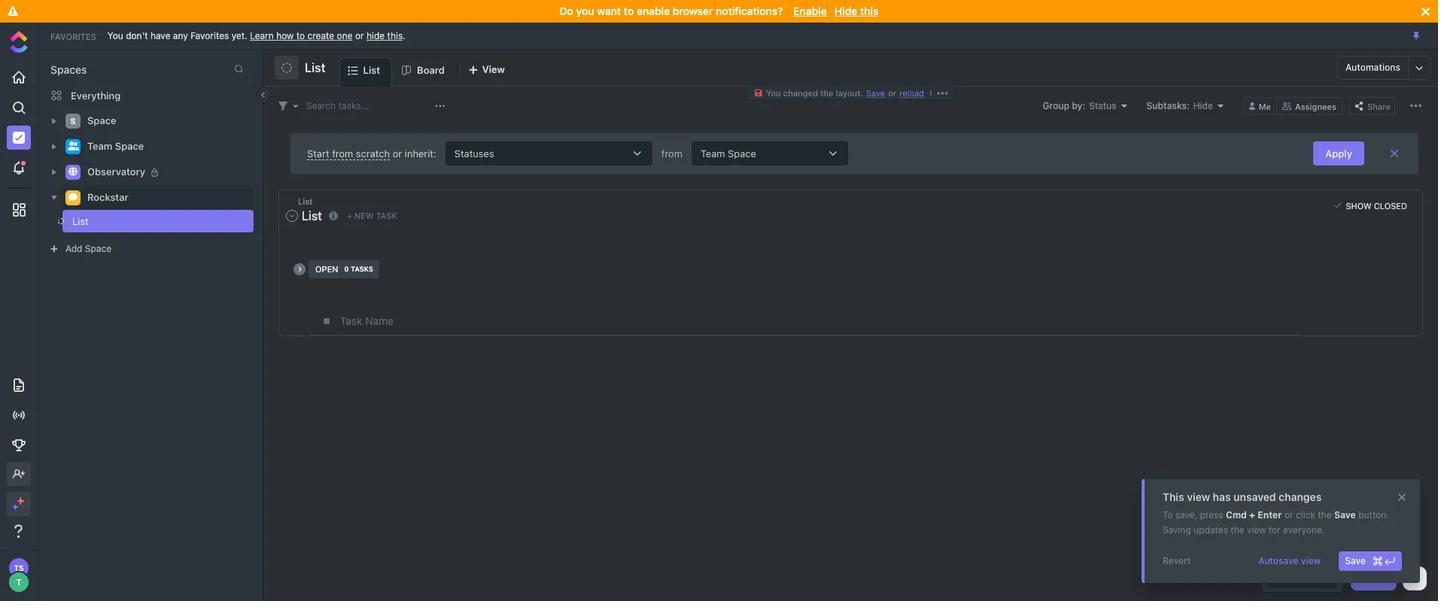Task type: describe. For each thing, give the bounding box(es) containing it.
ts t
[[14, 564, 24, 587]]

scratch
[[356, 147, 390, 159]]

start from scratch or inherit:
[[307, 147, 436, 159]]

show
[[1346, 201, 1372, 210]]

team inside dropdown button
[[701, 147, 725, 159]]

board
[[417, 64, 445, 76]]

statuses button
[[436, 142, 661, 166]]

spaces
[[50, 63, 87, 76]]

1 horizontal spatial list link
[[363, 58, 386, 86]]

Task Name text field
[[340, 308, 1301, 335]]

assignees
[[1295, 101, 1337, 111]]

status
[[1089, 100, 1117, 111]]

yet.
[[232, 30, 247, 41]]

everything
[[71, 89, 121, 101]]

view settings image
[[1411, 100, 1422, 111]]

you changed the layout. save or reload
[[766, 88, 924, 98]]

how
[[276, 30, 294, 41]]

add
[[65, 243, 82, 254]]

t
[[16, 577, 22, 587]]

one
[[337, 30, 353, 41]]

sparkle svg 2 image
[[12, 504, 18, 510]]

1 vertical spatial hide
[[1194, 100, 1213, 111]]

1 vertical spatial the
[[1318, 510, 1332, 521]]

view settings element
[[1407, 96, 1426, 115]]

save,
[[1176, 510, 1198, 521]]

team space button
[[683, 142, 857, 166]]

2 from from the left
[[661, 147, 683, 159]]

subtasks: hide
[[1147, 100, 1213, 111]]

sparkle svg 1 image
[[17, 498, 24, 505]]

press
[[1200, 510, 1224, 521]]

0 vertical spatial save
[[866, 88, 885, 98]]

assignees button
[[1277, 97, 1343, 115]]

learn
[[250, 30, 274, 41]]

hide
[[367, 30, 385, 41]]

show closed
[[1346, 201, 1408, 210]]

0 horizontal spatial team space
[[87, 140, 144, 152]]

task
[[1371, 573, 1391, 584]]

spaces link
[[38, 63, 87, 76]]

1 horizontal spatial this
[[860, 5, 879, 17]]

list inside dropdown button
[[302, 209, 322, 223]]

autosave view
[[1259, 555, 1321, 567]]

browser
[[673, 5, 713, 17]]

+ new task
[[347, 211, 397, 221]]

view
[[482, 63, 505, 75]]

has
[[1213, 491, 1231, 504]]

unsaved
[[1234, 491, 1276, 504]]

saving
[[1163, 525, 1191, 536]]

autosave
[[1259, 555, 1299, 567]]

list info image
[[329, 211, 338, 220]]

tasks...
[[338, 100, 369, 111]]

notifications?
[[716, 5, 783, 17]]

you for you don't have any favorites yet. learn how to create one or hide this .
[[108, 30, 123, 41]]

revert
[[1163, 555, 1191, 567]]

1 horizontal spatial the
[[1231, 525, 1245, 536]]

1 horizontal spatial favorites
[[191, 30, 229, 41]]

observatory link
[[87, 160, 244, 184]]

share button
[[1350, 97, 1395, 115]]

subtasks:
[[1147, 100, 1190, 111]]

team space inside dropdown button
[[701, 147, 756, 159]]

0 horizontal spatial team
[[87, 140, 112, 152]]

to
[[1163, 510, 1173, 521]]

view button
[[461, 57, 512, 87]]

search
[[306, 100, 336, 111]]

1 from from the left
[[332, 147, 353, 159]]

group
[[1043, 100, 1070, 111]]

1 vertical spatial list link
[[38, 210, 229, 233]]

new
[[355, 211, 374, 221]]

observatory
[[87, 166, 145, 178]]

list button
[[285, 205, 326, 226]]

start
[[307, 147, 329, 159]]

save button
[[863, 88, 888, 98]]

0 horizontal spatial +
[[347, 211, 352, 221]]

click
[[1296, 510, 1316, 521]]

changes
[[1279, 491, 1322, 504]]

enable
[[793, 5, 827, 17]]

1 vertical spatial to
[[296, 30, 305, 41]]

button.
[[1359, 510, 1389, 521]]

automations
[[1346, 62, 1401, 73]]

updates
[[1194, 525, 1228, 536]]

rockstar
[[87, 191, 128, 203]]

this view has unsaved changes to save, press cmd + enter or click the save button. saving updates the view for everyone.
[[1163, 491, 1389, 536]]

closed
[[1374, 201, 1408, 210]]

view for this
[[1187, 491, 1210, 504]]

0
[[344, 265, 349, 273]]

enter
[[1258, 510, 1282, 521]]

learn how to create one link
[[250, 30, 353, 41]]

or left inherit:
[[393, 147, 402, 159]]

everyone.
[[1283, 525, 1325, 536]]



Task type: vqa. For each thing, say whether or not it's contained in the screenshot.
Autosave view button
yes



Task type: locate. For each thing, give the bounding box(es) containing it.
0 horizontal spatial list link
[[38, 210, 229, 233]]

space
[[87, 115, 116, 127], [115, 140, 144, 152], [728, 147, 756, 159], [85, 243, 111, 254]]

this right enable at right
[[860, 5, 879, 17]]

1 horizontal spatial view
[[1247, 525, 1266, 536]]

view up save,
[[1187, 491, 1210, 504]]

you
[[576, 5, 594, 17]]

2 horizontal spatial the
[[1318, 510, 1332, 521]]

group by: status
[[1043, 100, 1117, 111]]

0 horizontal spatial favorites
[[50, 31, 96, 41]]

list button
[[299, 51, 326, 84]]

have
[[150, 30, 170, 41]]

save down button.
[[1345, 555, 1366, 567]]

0 vertical spatial list link
[[363, 58, 386, 86]]

0 horizontal spatial from
[[332, 147, 353, 159]]

share
[[1368, 101, 1391, 111]]

view down everyone.
[[1301, 555, 1321, 567]]

layout.
[[836, 88, 863, 98]]

to right how in the top of the page
[[296, 30, 305, 41]]

1 horizontal spatial from
[[661, 147, 683, 159]]

0 vertical spatial this
[[860, 5, 879, 17]]

team space link
[[87, 135, 244, 159]]

for
[[1269, 525, 1281, 536]]

0 vertical spatial view
[[1187, 491, 1210, 504]]

rockstar link
[[87, 186, 244, 210]]

0 horizontal spatial to
[[296, 30, 305, 41]]

list left the list info image
[[302, 209, 322, 223]]

globe image
[[68, 167, 78, 176]]

search tasks...
[[306, 100, 369, 111]]

by:
[[1072, 100, 1086, 111]]

.
[[403, 30, 406, 41]]

hide
[[835, 5, 858, 17], [1194, 100, 1213, 111]]

board link
[[417, 57, 451, 86]]

+ right cmd
[[1249, 510, 1256, 521]]

list inside button
[[305, 61, 326, 75]]

0 horizontal spatial this
[[387, 30, 403, 41]]

0 vertical spatial +
[[347, 211, 352, 221]]

this right the hide
[[387, 30, 403, 41]]

save button
[[1339, 552, 1402, 571]]

list down start
[[298, 196, 313, 206]]

view inside button
[[1301, 555, 1321, 567]]

inherit:
[[405, 147, 436, 159]]

team space
[[87, 140, 144, 152], [701, 147, 756, 159]]

the right 'click'
[[1318, 510, 1332, 521]]

save inside save button
[[1345, 555, 1366, 567]]

the
[[821, 88, 834, 98], [1318, 510, 1332, 521], [1231, 525, 1245, 536]]

task
[[376, 211, 397, 221]]

0 horizontal spatial hide
[[835, 5, 858, 17]]

revert button
[[1157, 552, 1197, 571]]

Search tasks... text field
[[306, 95, 431, 116]]

space inside dropdown button
[[728, 147, 756, 159]]

0 vertical spatial you
[[108, 30, 123, 41]]

2 vertical spatial save
[[1345, 555, 1366, 567]]

enable
[[637, 5, 670, 17]]

ts
[[14, 564, 24, 573]]

comment image
[[68, 193, 78, 202]]

you left 'changed'
[[766, 88, 781, 98]]

0 horizontal spatial view
[[1187, 491, 1210, 504]]

you for you changed the layout. save or reload
[[766, 88, 781, 98]]

list down the comment icon
[[72, 215, 89, 227]]

me
[[1259, 101, 1271, 111]]

favorites right any
[[191, 30, 229, 41]]

1 vertical spatial +
[[1249, 510, 1256, 521]]

user group image
[[67, 142, 79, 151]]

save right layout.
[[866, 88, 885, 98]]

or inside this view has unsaved changes to save, press cmd + enter or click the save button. saving updates the view for everyone.
[[1285, 510, 1294, 521]]

1 horizontal spatial hide
[[1194, 100, 1213, 111]]

automations button
[[1338, 56, 1408, 79]]

this
[[1163, 491, 1184, 504]]

hide right subtasks: at the right of the page
[[1194, 100, 1213, 111]]

1 horizontal spatial team space
[[701, 147, 756, 159]]

save inside this view has unsaved changes to save, press cmd + enter or click the save button. saving updates the view for everyone.
[[1334, 510, 1356, 521]]

any
[[173, 30, 188, 41]]

you don't have any favorites yet. learn how to create one or hide this .
[[108, 30, 406, 41]]

the left layout.
[[821, 88, 834, 98]]

don't
[[126, 30, 148, 41]]

0 tasks
[[344, 265, 373, 273]]

1 horizontal spatial team
[[701, 147, 725, 159]]

view
[[1187, 491, 1210, 504], [1247, 525, 1266, 536], [1301, 555, 1321, 567]]

save left button.
[[1334, 510, 1356, 521]]

hide right enable at right
[[835, 5, 858, 17]]

1 vertical spatial this
[[387, 30, 403, 41]]

want
[[597, 5, 621, 17]]

from
[[332, 147, 353, 159], [661, 147, 683, 159]]

or left 'click'
[[1285, 510, 1294, 521]]

0 horizontal spatial you
[[108, 30, 123, 41]]

1 vertical spatial save
[[1334, 510, 1356, 521]]

or
[[355, 30, 364, 41], [888, 88, 897, 98], [393, 147, 402, 159], [1285, 510, 1294, 521]]

favorites up spaces in the left top of the page
[[50, 31, 96, 41]]

1 vertical spatial you
[[766, 88, 781, 98]]

+ inside this view has unsaved changes to save, press cmd + enter or click the save button. saving updates the view for everyone.
[[1249, 510, 1256, 521]]

list link down rockstar at the top of page
[[38, 210, 229, 233]]

cmd
[[1226, 510, 1247, 521]]

reload
[[900, 88, 924, 98]]

changed
[[783, 88, 818, 98]]

or left reload
[[888, 88, 897, 98]]

+
[[347, 211, 352, 221], [1249, 510, 1256, 521]]

0 vertical spatial hide
[[835, 5, 858, 17]]

list
[[305, 61, 326, 75], [363, 64, 380, 76], [298, 196, 313, 206], [302, 209, 322, 223], [72, 215, 89, 227]]

list down the hide
[[363, 64, 380, 76]]

1 horizontal spatial +
[[1249, 510, 1256, 521]]

tasks
[[351, 265, 373, 273]]

apply
[[1326, 147, 1353, 159]]

view left for
[[1247, 525, 1266, 536]]

list link up search tasks... 'text field'
[[363, 58, 386, 86]]

statuses
[[454, 147, 494, 159]]

1 horizontal spatial to
[[624, 5, 634, 17]]

the down cmd
[[1231, 525, 1245, 536]]

or right one
[[355, 30, 364, 41]]

2 horizontal spatial view
[[1301, 555, 1321, 567]]

2 vertical spatial view
[[1301, 555, 1321, 567]]

create
[[307, 30, 334, 41]]

view for autosave
[[1301, 555, 1321, 567]]

+ left new
[[347, 211, 352, 221]]

everything link
[[38, 84, 263, 108]]

start from scratch link
[[307, 147, 390, 160]]

list link
[[363, 58, 386, 86], [38, 210, 229, 233]]

you left don't
[[108, 30, 123, 41]]

me button
[[1243, 97, 1277, 115]]

hide this link
[[367, 30, 403, 41]]

autosave view button
[[1253, 552, 1327, 571]]

2 vertical spatial the
[[1231, 525, 1245, 536]]

add space
[[65, 243, 111, 254]]

to right want
[[624, 5, 634, 17]]

do
[[560, 5, 573, 17]]

do you want to enable browser notifications? enable hide this
[[560, 5, 879, 17]]

space link
[[87, 109, 244, 133]]

0 vertical spatial to
[[624, 5, 634, 17]]

this
[[860, 5, 879, 17], [387, 30, 403, 41]]

0 horizontal spatial the
[[821, 88, 834, 98]]

1 horizontal spatial you
[[766, 88, 781, 98]]

list down create
[[305, 61, 326, 75]]

1 vertical spatial view
[[1247, 525, 1266, 536]]

0 vertical spatial the
[[821, 88, 834, 98]]



